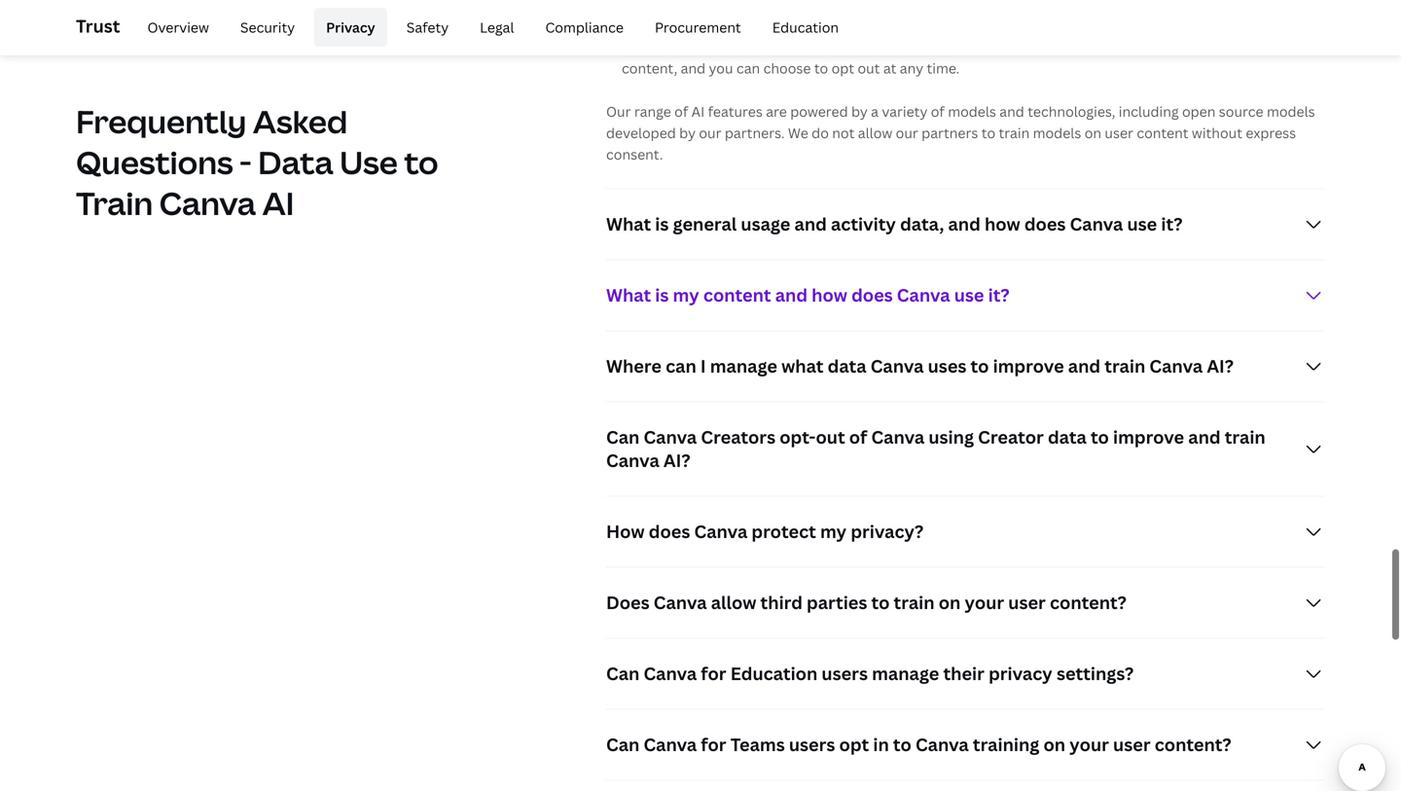 Task type: locate. For each thing, give the bounding box(es) containing it.
not right 'have'
[[964, 0, 986, 12]]

0 horizontal spatial content
[[704, 283, 772, 307]]

models up partners on the right top
[[948, 102, 997, 121]]

1 for from the top
[[701, 662, 727, 686]]

design
[[1220, 0, 1263, 12], [1234, 37, 1277, 56]]

my right protect
[[821, 520, 847, 544]]

1 vertical spatial is
[[655, 283, 669, 307]]

1 vertical spatial manage
[[872, 662, 940, 686]]

your down community
[[1151, 37, 1181, 56]]

1 horizontal spatial it?
[[1162, 212, 1183, 236]]

a
[[871, 102, 879, 121]]

safety link
[[395, 8, 461, 47]]

of up partners on the right top
[[931, 102, 945, 121]]

how up what is my content and how does canva use it? dropdown button
[[985, 212, 1021, 236]]

0 vertical spatial data
[[828, 354, 867, 378]]

0 horizontal spatial by
[[680, 123, 696, 142]]

by left the a
[[852, 102, 868, 121]]

opt-
[[780, 425, 816, 449]]

education up detailed
[[773, 18, 839, 37]]

allow left the third
[[711, 591, 757, 615]]

security
[[240, 18, 295, 37]]

are up importantly,
[[970, 15, 991, 34]]

0 horizontal spatial models
[[948, 102, 997, 121]]

1 horizontal spatial out
[[858, 59, 881, 77]]

1 vertical spatial not
[[1073, 37, 1095, 56]]

your down how does canva protect my privacy? 'dropdown button'
[[965, 591, 1005, 615]]

detailed
[[786, 37, 840, 56]]

users up font
[[860, 0, 895, 12]]

can for can canva for education users manage their privacy settings?
[[607, 662, 640, 686]]

education down the third
[[731, 662, 818, 686]]

content
[[1137, 123, 1189, 142], [704, 283, 772, 307]]

content inside "our range of ai features are powered by a variety of models and technologies, including open source models developed by our partners. we do not allow our partners to train models on user content without express consent."
[[1137, 123, 1189, 142]]

0 vertical spatial manage
[[710, 354, 778, 378]]

2 for from the top
[[701, 733, 727, 757]]

does canva allow third parties to train on your user content? button
[[607, 568, 1326, 638]]

allow down the a
[[858, 123, 893, 142]]

1 horizontal spatial of
[[850, 425, 868, 449]]

includes
[[1092, 0, 1147, 12]]

and
[[718, 0, 743, 12], [818, 15, 843, 34], [1185, 15, 1210, 34], [681, 59, 706, 77], [1000, 102, 1025, 121], [795, 212, 827, 236], [949, 212, 981, 236], [776, 283, 808, 307], [1069, 354, 1101, 378], [1189, 425, 1221, 449]]

things
[[1151, 0, 1191, 12]]

for for teams
[[701, 733, 727, 757]]

1 horizontal spatial not
[[964, 0, 986, 12]]

on right training
[[1044, 733, 1066, 757]]

0 vertical spatial design
[[1220, 0, 1263, 12]]

activity
[[746, 0, 795, 12], [831, 212, 897, 236]]

ai right -
[[262, 182, 294, 224]]

creators
[[701, 425, 776, 449]]

1 vertical spatial on
[[939, 591, 961, 615]]

does inside general usage and activity from our users who have not opted out. this includes things like design metadata, such as what color and font combinations are popular with our community and other anonymised information detailed below. most importantly, this does not include your private design content, and you can choose to opt out at any time.
[[1038, 37, 1070, 56]]

activity left data,
[[831, 212, 897, 236]]

activity inside dropdown button
[[831, 212, 897, 236]]

0 vertical spatial your
[[1151, 37, 1181, 56]]

1 vertical spatial it?
[[989, 283, 1010, 307]]

what up where
[[607, 283, 651, 307]]

is for my
[[655, 283, 669, 307]]

to right in
[[894, 733, 912, 757]]

1 vertical spatial activity
[[831, 212, 897, 236]]

data right creator
[[1048, 425, 1087, 449]]

manage
[[710, 354, 778, 378], [872, 662, 940, 686]]

like
[[1194, 0, 1216, 12]]

data
[[828, 354, 867, 378], [1048, 425, 1087, 449]]

0 vertical spatial usage
[[677, 0, 715, 12]]

1 can from the top
[[607, 425, 640, 449]]

to right creator
[[1091, 425, 1110, 449]]

0 vertical spatial not
[[964, 0, 986, 12]]

0 vertical spatial for
[[701, 662, 727, 686]]

1 vertical spatial my
[[821, 520, 847, 544]]

0 vertical spatial can
[[607, 425, 640, 449]]

0 horizontal spatial allow
[[711, 591, 757, 615]]

can down information
[[737, 59, 761, 77]]

by
[[852, 102, 868, 121], [680, 123, 696, 142]]

can canva for education users manage their privacy settings?
[[607, 662, 1134, 686]]

is for general
[[655, 212, 669, 236]]

to inside the can canva creators opt-out of canva using creator data to improve and train canva ai?
[[1091, 425, 1110, 449]]

1 vertical spatial allow
[[711, 591, 757, 615]]

user up privacy
[[1009, 591, 1046, 615]]

for for education
[[701, 662, 727, 686]]

does canva allow third parties to train on your user content?
[[607, 591, 1127, 615]]

users inside dropdown button
[[789, 733, 836, 757]]

design up "other"
[[1220, 0, 1263, 12]]

what inside dropdown button
[[782, 354, 824, 378]]

opted
[[990, 0, 1029, 12]]

usage up procurement
[[677, 0, 715, 12]]

my down general
[[673, 283, 700, 307]]

models down technologies,
[[1034, 123, 1082, 142]]

train
[[999, 123, 1030, 142], [1105, 354, 1146, 378], [1225, 425, 1266, 449], [894, 591, 935, 615]]

to right partners on the right top
[[982, 123, 996, 142]]

privacy
[[989, 662, 1053, 686]]

0 horizontal spatial not
[[833, 123, 855, 142]]

2 horizontal spatial of
[[931, 102, 945, 121]]

what is general usage and activity data, and how does canva use it? button
[[607, 189, 1326, 259]]

0 vertical spatial activity
[[746, 0, 795, 12]]

1 horizontal spatial activity
[[831, 212, 897, 236]]

0 horizontal spatial out
[[816, 425, 846, 449]]

use
[[340, 141, 398, 184]]

canva inside how does canva protect my privacy? 'dropdown button'
[[695, 520, 748, 544]]

0 vertical spatial is
[[655, 212, 669, 236]]

can inside can canva for teams users opt in to canva training on your user content? dropdown button
[[607, 733, 640, 757]]

1 vertical spatial use
[[955, 283, 985, 307]]

popular
[[994, 15, 1046, 34]]

third
[[761, 591, 803, 615]]

does inside 'dropdown button'
[[649, 520, 691, 544]]

what is my content and how does canva use it?
[[607, 283, 1010, 307]]

0 vertical spatial opt
[[832, 59, 855, 77]]

1 horizontal spatial data
[[1048, 425, 1087, 449]]

0 vertical spatial ai
[[692, 102, 705, 121]]

what right as
[[745, 15, 777, 34]]

1 vertical spatial are
[[766, 102, 787, 121]]

out left at
[[858, 59, 881, 77]]

your down settings?
[[1070, 733, 1110, 757]]

frequently
[[76, 100, 247, 143]]

user down including
[[1105, 123, 1134, 142]]

on inside "our range of ai features are powered by a variety of models and technologies, including open source models developed by our partners. we do not allow our partners to train models on user content without express consent."
[[1085, 123, 1102, 142]]

1 vertical spatial what
[[782, 354, 824, 378]]

1 horizontal spatial are
[[970, 15, 991, 34]]

users inside "dropdown button"
[[822, 662, 868, 686]]

education
[[773, 18, 839, 37], [731, 662, 818, 686]]

out right creators
[[816, 425, 846, 449]]

manage left their
[[872, 662, 940, 686]]

0 vertical spatial it?
[[1162, 212, 1183, 236]]

0 vertical spatial user
[[1105, 123, 1134, 142]]

1 horizontal spatial allow
[[858, 123, 893, 142]]

what down consent.
[[607, 212, 651, 236]]

can canva creators opt-out of canva using creator data to improve and train canva ai?
[[607, 425, 1266, 472]]

content down including
[[1137, 123, 1189, 142]]

2 what from the top
[[607, 283, 651, 307]]

2 vertical spatial on
[[1044, 733, 1066, 757]]

your
[[1151, 37, 1181, 56], [965, 591, 1005, 615], [1070, 733, 1110, 757]]

menu bar
[[128, 8, 851, 47]]

1 horizontal spatial improve
[[1114, 425, 1185, 449]]

1 horizontal spatial how
[[985, 212, 1021, 236]]

where can i manage what data canva uses to improve and train canva ai?
[[607, 354, 1234, 378]]

to inside does canva allow third parties to train on your user content? dropdown button
[[872, 591, 890, 615]]

out.
[[1032, 0, 1059, 12]]

to right use
[[404, 141, 439, 184]]

ai?
[[1208, 354, 1234, 378], [664, 449, 691, 472]]

our down features
[[699, 123, 722, 142]]

on
[[1085, 123, 1102, 142], [939, 591, 961, 615], [1044, 733, 1066, 757]]

for inside "dropdown button"
[[701, 662, 727, 686]]

can for can canva creators opt-out of canva using creator data to improve and train canva ai?
[[607, 425, 640, 449]]

by right developed
[[680, 123, 696, 142]]

2 is from the top
[[655, 283, 669, 307]]

is
[[655, 212, 669, 236], [655, 283, 669, 307]]

training
[[973, 733, 1040, 757]]

our
[[834, 0, 856, 12], [1081, 15, 1103, 34], [699, 123, 722, 142], [896, 123, 919, 142]]

usage inside what is general usage and activity data, and how does canva use it? dropdown button
[[741, 212, 791, 236]]

are
[[970, 15, 991, 34], [766, 102, 787, 121]]

0 horizontal spatial your
[[965, 591, 1005, 615]]

2 can from the top
[[607, 662, 640, 686]]

to right uses
[[971, 354, 990, 378]]

what inside general usage and activity from our users who have not opted out. this includes things like design metadata, such as what color and font combinations are popular with our community and other anonymised information detailed below. most importantly, this does not include your private design content, and you can choose to opt out at any time.
[[745, 15, 777, 34]]

our down this
[[1081, 15, 1103, 34]]

data inside the can canva creators opt-out of canva using creator data to improve and train canva ai?
[[1048, 425, 1087, 449]]

legal link
[[468, 8, 526, 47]]

are inside "our range of ai features are powered by a variety of models and technologies, including open source models developed by our partners. we do not allow our partners to train models on user content without express consent."
[[766, 102, 787, 121]]

1 vertical spatial data
[[1048, 425, 1087, 449]]

legal
[[480, 18, 514, 37]]

usage right general
[[741, 212, 791, 236]]

usage inside general usage and activity from our users who have not opted out. this includes things like design metadata, such as what color and font combinations are popular with our community and other anonymised information detailed below. most importantly, this does not include your private design content, and you can choose to opt out at any time.
[[677, 0, 715, 12]]

1 horizontal spatial usage
[[741, 212, 791, 236]]

such
[[693, 15, 724, 34]]

train inside "our range of ai features are powered by a variety of models and technologies, including open source models developed by our partners. we do not allow our partners to train models on user content without express consent."
[[999, 123, 1030, 142]]

1 is from the top
[[655, 212, 669, 236]]

our down variety
[[896, 123, 919, 142]]

0 vertical spatial education
[[773, 18, 839, 37]]

1 horizontal spatial ai
[[692, 102, 705, 121]]

users for manage
[[822, 662, 868, 686]]

1 horizontal spatial content?
[[1155, 733, 1232, 757]]

include
[[1099, 37, 1147, 56]]

1 horizontal spatial by
[[852, 102, 868, 121]]

1 horizontal spatial my
[[821, 520, 847, 544]]

what up opt-
[[782, 354, 824, 378]]

it? inside what is general usage and activity data, and how does canva use it? dropdown button
[[1162, 212, 1183, 236]]

2 vertical spatial can
[[607, 733, 640, 757]]

canva inside does canva allow third parties to train on your user content? dropdown button
[[654, 591, 707, 615]]

0 horizontal spatial what
[[745, 15, 777, 34]]

1 horizontal spatial on
[[1044, 733, 1066, 757]]

1 vertical spatial content
[[704, 283, 772, 307]]

allow
[[858, 123, 893, 142], [711, 591, 757, 615]]

can inside the can canva creators opt-out of canva using creator data to improve and train canva ai?
[[607, 425, 640, 449]]

0 horizontal spatial manage
[[710, 354, 778, 378]]

and inside "our range of ai features are powered by a variety of models and technologies, including open source models developed by our partners. we do not allow our partners to train models on user content without express consent."
[[1000, 102, 1025, 121]]

0 horizontal spatial ai?
[[664, 449, 691, 472]]

1 vertical spatial can
[[607, 662, 640, 686]]

models up the express at top
[[1267, 102, 1316, 121]]

partners.
[[725, 123, 785, 142]]

overview link
[[136, 8, 221, 47]]

to right parties
[[872, 591, 890, 615]]

are inside general usage and activity from our users who have not opted out. this includes things like design metadata, such as what color and font combinations are popular with our community and other anonymised information detailed below. most importantly, this does not include your private design content, and you can choose to opt out at any time.
[[970, 15, 991, 34]]

where can i manage what data canva uses to improve and train canva ai? button
[[607, 331, 1326, 401]]

users for opt
[[789, 733, 836, 757]]

manage inside dropdown button
[[710, 354, 778, 378]]

for
[[701, 662, 727, 686], [701, 733, 727, 757]]

is up where
[[655, 283, 669, 307]]

can left i
[[666, 354, 697, 378]]

0 horizontal spatial usage
[[677, 0, 715, 12]]

content?
[[1050, 591, 1127, 615], [1155, 733, 1232, 757]]

2 vertical spatial not
[[833, 123, 855, 142]]

use
[[1128, 212, 1158, 236], [955, 283, 985, 307]]

ai left features
[[692, 102, 705, 121]]

how down what is general usage and activity data, and how does canva use it?
[[812, 283, 848, 307]]

1 vertical spatial out
[[816, 425, 846, 449]]

parties
[[807, 591, 868, 615]]

users down parties
[[822, 662, 868, 686]]

0 horizontal spatial are
[[766, 102, 787, 121]]

0 vertical spatial my
[[673, 283, 700, 307]]

manage right i
[[710, 354, 778, 378]]

1 horizontal spatial content
[[1137, 123, 1189, 142]]

1 vertical spatial what
[[607, 283, 651, 307]]

1 horizontal spatial models
[[1034, 123, 1082, 142]]

design down "other"
[[1234, 37, 1277, 56]]

metadata,
[[622, 15, 689, 34]]

their
[[944, 662, 985, 686]]

0 vertical spatial content
[[1137, 123, 1189, 142]]

0 vertical spatial ai?
[[1208, 354, 1234, 378]]

manage inside "dropdown button"
[[872, 662, 940, 686]]

not down with
[[1073, 37, 1095, 56]]

1 vertical spatial your
[[965, 591, 1005, 615]]

0 vertical spatial on
[[1085, 123, 1102, 142]]

our up font
[[834, 0, 856, 12]]

1 vertical spatial education
[[731, 662, 818, 686]]

powered
[[791, 102, 849, 121]]

0 horizontal spatial can
[[666, 354, 697, 378]]

content inside dropdown button
[[704, 283, 772, 307]]

of
[[675, 102, 689, 121], [931, 102, 945, 121], [850, 425, 868, 449]]

1 horizontal spatial manage
[[872, 662, 940, 686]]

1 vertical spatial opt
[[840, 733, 870, 757]]

opt left in
[[840, 733, 870, 757]]

users right teams
[[789, 733, 836, 757]]

opt down below.
[[832, 59, 855, 77]]

features
[[708, 102, 763, 121]]

most
[[890, 37, 923, 56]]

of right opt-
[[850, 425, 868, 449]]

what for what is my content and how does canva use it?
[[607, 283, 651, 307]]

of right range
[[675, 102, 689, 121]]

is left general
[[655, 212, 669, 236]]

1 vertical spatial can
[[666, 354, 697, 378]]

2 vertical spatial users
[[789, 733, 836, 757]]

education inside "dropdown button"
[[731, 662, 818, 686]]

content down general
[[704, 283, 772, 307]]

to inside "our range of ai features are powered by a variety of models and technologies, including open source models developed by our partners. we do not allow our partners to train models on user content without express consent."
[[982, 123, 996, 142]]

3 can from the top
[[607, 733, 640, 757]]

how does canva protect my privacy?
[[607, 520, 924, 544]]

on down technologies,
[[1085, 123, 1102, 142]]

user down settings?
[[1114, 733, 1151, 757]]

user
[[1105, 123, 1134, 142], [1009, 591, 1046, 615], [1114, 733, 1151, 757]]

0 vertical spatial what
[[745, 15, 777, 34]]

0 horizontal spatial my
[[673, 283, 700, 307]]

1 what from the top
[[607, 212, 651, 236]]

activity up 'color'
[[746, 0, 795, 12]]

not right do
[[833, 123, 855, 142]]

data down what is my content and how does canva use it?
[[828, 354, 867, 378]]

my
[[673, 283, 700, 307], [821, 520, 847, 544]]

1 vertical spatial for
[[701, 733, 727, 757]]

are up partners. in the top of the page
[[766, 102, 787, 121]]

1 vertical spatial how
[[812, 283, 848, 307]]

0 horizontal spatial use
[[955, 283, 985, 307]]

does
[[607, 591, 650, 615]]

0 vertical spatial users
[[860, 0, 895, 12]]

at
[[884, 59, 897, 77]]

0 vertical spatial what
[[607, 212, 651, 236]]

what
[[745, 15, 777, 34], [782, 354, 824, 378]]

canva inside what is general usage and activity data, and how does canva use it? dropdown button
[[1070, 212, 1124, 236]]

to inside the where can i manage what data canva uses to improve and train canva ai? dropdown button
[[971, 354, 990, 378]]

can inside "dropdown button"
[[607, 662, 640, 686]]

to down detailed
[[815, 59, 829, 77]]

of inside the can canva creators opt-out of canva using creator data to improve and train canva ai?
[[850, 425, 868, 449]]

out
[[858, 59, 881, 77], [816, 425, 846, 449]]

for inside dropdown button
[[701, 733, 727, 757]]

can canva for education users manage their privacy settings? button
[[607, 639, 1326, 709]]

have
[[929, 0, 961, 12]]

1 vertical spatial ai
[[262, 182, 294, 224]]

0 vertical spatial improve
[[994, 354, 1065, 378]]

1 horizontal spatial can
[[737, 59, 761, 77]]

users
[[860, 0, 895, 12], [822, 662, 868, 686], [789, 733, 836, 757]]

data,
[[901, 212, 945, 236]]

1 vertical spatial by
[[680, 123, 696, 142]]

0 vertical spatial out
[[858, 59, 881, 77]]

2 horizontal spatial your
[[1151, 37, 1181, 56]]

canva inside what is my content and how does canva use it? dropdown button
[[897, 283, 951, 307]]

content,
[[622, 59, 678, 77]]

0 vertical spatial are
[[970, 15, 991, 34]]

on up their
[[939, 591, 961, 615]]



Task type: vqa. For each thing, say whether or not it's contained in the screenshot.
the
no



Task type: describe. For each thing, give the bounding box(es) containing it.
where
[[607, 354, 662, 378]]

express
[[1246, 123, 1297, 142]]

color
[[780, 15, 814, 34]]

0 horizontal spatial improve
[[994, 354, 1065, 378]]

what for what is general usage and activity data, and how does canva use it?
[[607, 212, 651, 236]]

what is my content and how does canva use it? button
[[607, 260, 1326, 330]]

can for can canva for teams users opt in to canva training on your user content?
[[607, 733, 640, 757]]

my inside 'dropdown button'
[[821, 520, 847, 544]]

it? inside what is my content and how does canva use it? dropdown button
[[989, 283, 1010, 307]]

information
[[705, 37, 783, 56]]

to inside can canva for teams users opt in to canva training on your user content? dropdown button
[[894, 733, 912, 757]]

my inside dropdown button
[[673, 283, 700, 307]]

1 horizontal spatial ai?
[[1208, 354, 1234, 378]]

asked
[[253, 100, 348, 143]]

2 vertical spatial user
[[1114, 733, 1151, 757]]

using
[[929, 425, 975, 449]]

data
[[258, 141, 334, 184]]

0 horizontal spatial how
[[812, 283, 848, 307]]

questions
[[76, 141, 233, 184]]

how
[[607, 520, 645, 544]]

you
[[709, 59, 734, 77]]

general
[[673, 212, 737, 236]]

do
[[812, 123, 829, 142]]

0 vertical spatial content?
[[1050, 591, 1127, 615]]

our
[[607, 102, 631, 121]]

technologies,
[[1028, 102, 1116, 121]]

security link
[[229, 8, 307, 47]]

not inside "our range of ai features are powered by a variety of models and technologies, including open source models developed by our partners. we do not allow our partners to train models on user content without express consent."
[[833, 123, 855, 142]]

this
[[1010, 37, 1034, 56]]

your inside general usage and activity from our users who have not opted out. this includes things like design metadata, such as what color and font combinations are popular with our community and other anonymised information detailed below. most importantly, this does not include your private design content, and you can choose to opt out at any time.
[[1151, 37, 1181, 56]]

can inside general usage and activity from our users who have not opted out. this includes things like design metadata, such as what color and font combinations are popular with our community and other anonymised information detailed below. most importantly, this does not include your private design content, and you can choose to opt out at any time.
[[737, 59, 761, 77]]

importantly,
[[926, 37, 1007, 56]]

creator
[[979, 425, 1044, 449]]

private
[[1184, 37, 1231, 56]]

other
[[1213, 15, 1249, 34]]

compliance link
[[534, 8, 636, 47]]

0 vertical spatial by
[[852, 102, 868, 121]]

ai? inside the can canva creators opt-out of canva using creator data to improve and train canva ai?
[[664, 449, 691, 472]]

0 horizontal spatial of
[[675, 102, 689, 121]]

uses
[[928, 354, 967, 378]]

time.
[[927, 59, 960, 77]]

allow inside does canva allow third parties to train on your user content? dropdown button
[[711, 591, 757, 615]]

activity inside general usage and activity from our users who have not opted out. this includes things like design metadata, such as what color and font combinations are popular with our community and other anonymised information detailed below. most importantly, this does not include your private design content, and you can choose to opt out at any time.
[[746, 0, 795, 12]]

1 horizontal spatial your
[[1070, 733, 1110, 757]]

1 vertical spatial user
[[1009, 591, 1046, 615]]

how does canva protect my privacy? button
[[607, 497, 1326, 567]]

we
[[788, 123, 809, 142]]

menu bar containing overview
[[128, 8, 851, 47]]

1 vertical spatial content?
[[1155, 733, 1232, 757]]

overview
[[147, 18, 209, 37]]

ai inside "our range of ai features are powered by a variety of models and technologies, including open source models developed by our partners. we do not allow our partners to train models on user content without express consent."
[[692, 102, 705, 121]]

trust
[[76, 14, 120, 38]]

can inside dropdown button
[[666, 354, 697, 378]]

-
[[240, 141, 252, 184]]

who
[[898, 0, 926, 12]]

general usage and activity from our users who have not opted out. this includes things like design metadata, such as what color and font combinations are popular with our community and other anonymised information detailed below. most importantly, this does not include your private design content, and you can choose to opt out at any time.
[[622, 0, 1277, 77]]

choose
[[764, 59, 811, 77]]

out inside general usage and activity from our users who have not opted out. this includes things like design metadata, such as what color and font combinations are popular with our community and other anonymised information detailed below. most importantly, this does not include your private design content, and you can choose to opt out at any time.
[[858, 59, 881, 77]]

any
[[900, 59, 924, 77]]

compliance
[[546, 18, 624, 37]]

0 horizontal spatial on
[[939, 591, 961, 615]]

what is general usage and activity data, and how does canva use it?
[[607, 212, 1183, 236]]

consent.
[[607, 145, 664, 163]]

opt inside general usage and activity from our users who have not opted out. this includes things like design metadata, such as what color and font combinations are popular with our community and other anonymised information detailed below. most importantly, this does not include your private design content, and you can choose to opt out at any time.
[[832, 59, 855, 77]]

frequently asked questions - data use to train canva ai
[[76, 100, 439, 224]]

community
[[1107, 15, 1181, 34]]

user inside "our range of ai features are powered by a variety of models and technologies, including open source models developed by our partners. we do not allow our partners to train models on user content without express consent."
[[1105, 123, 1134, 142]]

font
[[846, 15, 874, 34]]

2 horizontal spatial not
[[1073, 37, 1095, 56]]

out inside the can canva creators opt-out of canva using creator data to improve and train canva ai?
[[816, 425, 846, 449]]

including
[[1119, 102, 1180, 121]]

in
[[874, 733, 890, 757]]

settings?
[[1057, 662, 1134, 686]]

2 horizontal spatial models
[[1267, 102, 1316, 121]]

ai inside the frequently asked questions - data use to train canva ai
[[262, 182, 294, 224]]

our range of ai features are powered by a variety of models and technologies, including open source models developed by our partners. we do not allow our partners to train models on user content without express consent.
[[607, 102, 1316, 163]]

partners
[[922, 123, 979, 142]]

users inside general usage and activity from our users who have not opted out. this includes things like design metadata, such as what color and font combinations are popular with our community and other anonymised information detailed below. most importantly, this does not include your private design content, and you can choose to opt out at any time.
[[860, 0, 895, 12]]

privacy link
[[315, 8, 387, 47]]

education link
[[761, 8, 851, 47]]

range
[[635, 102, 672, 121]]

safety
[[407, 18, 449, 37]]

combinations
[[877, 15, 967, 34]]

can canva creators opt-out of canva using creator data to improve and train canva ai? button
[[607, 402, 1326, 496]]

open
[[1183, 102, 1216, 121]]

opt inside dropdown button
[[840, 733, 870, 757]]

1 vertical spatial design
[[1234, 37, 1277, 56]]

to inside general usage and activity from our users who have not opted out. this includes things like design metadata, such as what color and font combinations are popular with our community and other anonymised information detailed below. most importantly, this does not include your private design content, and you can choose to opt out at any time.
[[815, 59, 829, 77]]

0 vertical spatial how
[[985, 212, 1021, 236]]

from
[[799, 0, 830, 12]]

train inside the can canva creators opt-out of canva using creator data to improve and train canva ai?
[[1225, 425, 1266, 449]]

variety
[[882, 102, 928, 121]]

privacy?
[[851, 520, 924, 544]]

train
[[76, 182, 153, 224]]

anonymised
[[622, 37, 702, 56]]

and inside the can canva creators opt-out of canva using creator data to improve and train canva ai?
[[1189, 425, 1221, 449]]

teams
[[731, 733, 785, 757]]

0 vertical spatial use
[[1128, 212, 1158, 236]]

allow inside "our range of ai features are powered by a variety of models and technologies, including open source models developed by our partners. we do not allow our partners to train models on user content without express consent."
[[858, 123, 893, 142]]

procurement
[[655, 18, 742, 37]]

general
[[622, 0, 674, 12]]

improve inside the can canva creators opt-out of canva using creator data to improve and train canva ai?
[[1114, 425, 1185, 449]]

can canva for teams users opt in to canva training on your user content?
[[607, 733, 1232, 757]]

with
[[1049, 15, 1078, 34]]

to inside the frequently asked questions - data use to train canva ai
[[404, 141, 439, 184]]

canva inside the frequently asked questions - data use to train canva ai
[[159, 182, 256, 224]]

as
[[727, 15, 741, 34]]

this
[[1062, 0, 1089, 12]]

procurement link
[[643, 8, 753, 47]]

can canva for teams users opt in to canva training on your user content? button
[[607, 710, 1326, 780]]

below.
[[844, 37, 886, 56]]

i
[[701, 354, 706, 378]]

0 horizontal spatial data
[[828, 354, 867, 378]]

canva inside the can canva for education users manage their privacy settings? "dropdown button"
[[644, 662, 697, 686]]

privacy
[[326, 18, 376, 37]]



